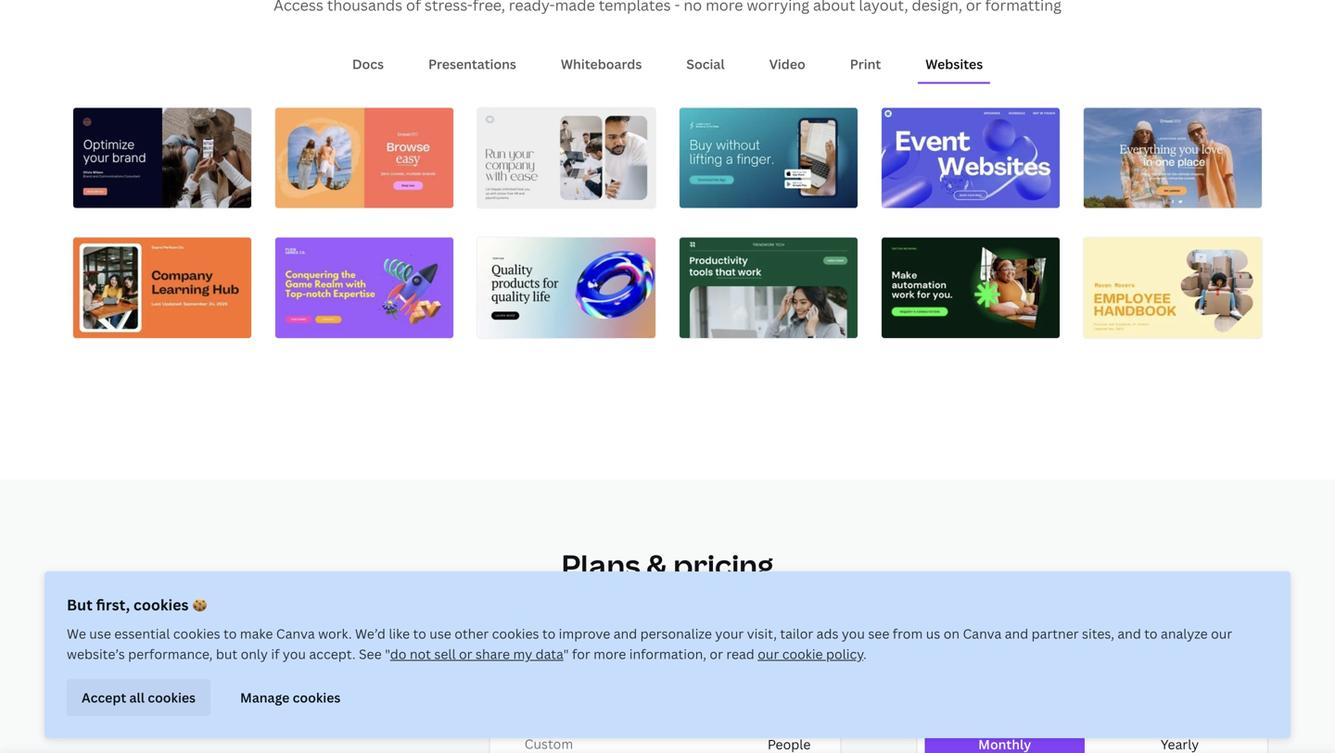 Task type: describe. For each thing, give the bounding box(es) containing it.
tech website in dark green mint green white fresh professional style image
[[680, 238, 858, 338]]

we use essential cookies to make canva work. we'd like to use other cookies to improve and personalize your visit, tailor ads you see from us on canva and partner sites, and to analyze our website's performance, but only if you accept. see "
[[67, 625, 1232, 663]]

see
[[359, 646, 382, 663]]

" inside we use essential cookies to make canva work. we'd like to use other cookies to improve and personalize your visit, tailor ads you see from us on canva and partner sites, and to analyze our website's performance, but only if you accept. see "
[[385, 646, 390, 663]]

1 and from the left
[[613, 625, 637, 643]]

cookies down 🍪
[[173, 625, 220, 643]]

only
[[241, 646, 268, 663]]

policy
[[826, 646, 863, 663]]

partner
[[1032, 625, 1079, 643]]

learning hub internal communication website in orange and black colorful blocks style image
[[73, 238, 251, 338]]

share
[[476, 646, 510, 663]]

🍪
[[192, 595, 207, 615]]

cookies down accept.
[[293, 689, 341, 707]]

see
[[868, 625, 889, 643]]

personalize
[[640, 625, 712, 643]]

websites button
[[918, 47, 990, 82]]

product catalog website in bright red white chic photocentric frames style image
[[275, 108, 453, 208]]

3 to from the left
[[542, 625, 556, 643]]

manage cookies
[[240, 689, 341, 707]]

tech website in dark green neon green gradients style image
[[882, 238, 1060, 338]]

print button
[[843, 47, 888, 82]]

we
[[67, 625, 86, 643]]

cookies up the my at bottom left
[[492, 625, 539, 643]]

plans
[[561, 546, 640, 586]]

plans & pricing
[[561, 546, 774, 586]]

cookie
[[782, 646, 823, 663]]

make
[[240, 625, 273, 643]]

all
[[129, 689, 145, 707]]

accept all cookies
[[82, 689, 196, 707]]

2 to from the left
[[413, 625, 426, 643]]

essential
[[114, 625, 170, 643]]

from
[[893, 625, 923, 643]]

accept.
[[309, 646, 356, 663]]

do not sell or share my data " for more information, or read our cookie policy .
[[390, 646, 867, 663]]

more
[[594, 646, 626, 663]]

ads
[[816, 625, 839, 643]]

accept all cookies button
[[67, 680, 210, 717]]

print
[[850, 55, 881, 73]]

accept
[[82, 689, 126, 707]]

performance,
[[128, 646, 213, 663]]

tech website in teal white navy gradients style image
[[680, 108, 858, 208]]

your
[[715, 625, 744, 643]]

tech website in light blue black pink gradients style image
[[477, 238, 655, 338]]

2 and from the left
[[1005, 625, 1028, 643]]

manage cookies button
[[225, 680, 355, 717]]

like
[[389, 625, 410, 643]]

0 horizontal spatial our
[[758, 646, 779, 663]]

1 or from the left
[[459, 646, 472, 663]]

cookies right all on the bottom of page
[[148, 689, 196, 707]]



Task type: vqa. For each thing, say whether or not it's contained in the screenshot.
Plans & pricing
yes



Task type: locate. For each thing, give the bounding box(es) containing it.
our cookie policy link
[[758, 646, 863, 663]]

if
[[271, 646, 280, 663]]

0 horizontal spatial "
[[385, 646, 390, 663]]

to up data
[[542, 625, 556, 643]]

3 and from the left
[[1118, 625, 1141, 643]]

to
[[223, 625, 237, 643], [413, 625, 426, 643], [542, 625, 556, 643], [1144, 625, 1158, 643]]

1 horizontal spatial and
[[1005, 625, 1028, 643]]

to right like
[[413, 625, 426, 643]]

2 use from the left
[[430, 625, 451, 643]]

websites
[[926, 55, 983, 73]]

and left "partner"
[[1005, 625, 1028, 643]]

and up do not sell or share my data " for more information, or read our cookie policy .
[[613, 625, 637, 643]]

1 use from the left
[[89, 625, 111, 643]]

visit,
[[747, 625, 777, 643]]

social button
[[679, 47, 732, 82]]

1 horizontal spatial you
[[842, 625, 865, 643]]

pricing
[[673, 546, 774, 586]]

1 to from the left
[[223, 625, 237, 643]]

social
[[686, 55, 725, 73]]

whiteboards button
[[553, 47, 649, 82]]

data
[[536, 646, 563, 663]]

or
[[459, 646, 472, 663], [710, 646, 723, 663]]

work.
[[318, 625, 352, 643]]

our inside we use essential cookies to make canva work. we'd like to use other cookies to improve and personalize your visit, tailor ads you see from us on canva and partner sites, and to analyze our website's performance, but only if you accept. see "
[[1211, 625, 1232, 643]]

0 horizontal spatial use
[[89, 625, 111, 643]]

1 horizontal spatial "
[[563, 646, 569, 663]]

other
[[455, 625, 489, 643]]

0 vertical spatial you
[[842, 625, 865, 643]]

.
[[863, 646, 867, 663]]

cookies up essential
[[133, 595, 189, 615]]

0 horizontal spatial canva
[[276, 625, 315, 643]]

website's
[[67, 646, 125, 663]]

sell
[[434, 646, 456, 663]]

my
[[513, 646, 532, 663]]

1 horizontal spatial our
[[1211, 625, 1232, 643]]

0 horizontal spatial you
[[283, 646, 306, 663]]

or right sell
[[459, 646, 472, 663]]

analyze
[[1161, 625, 1208, 643]]

and
[[613, 625, 637, 643], [1005, 625, 1028, 643], [1118, 625, 1141, 643]]

first,
[[96, 595, 130, 615]]

2 or from the left
[[710, 646, 723, 663]]

1 vertical spatial you
[[283, 646, 306, 663]]

manage
[[240, 689, 290, 707]]

but
[[67, 595, 93, 615]]

canva right the on in the right bottom of the page
[[963, 625, 1002, 643]]

our
[[1211, 625, 1232, 643], [758, 646, 779, 663]]

sites,
[[1082, 625, 1114, 643]]

video
[[769, 55, 805, 73]]

0 horizontal spatial or
[[459, 646, 472, 663]]

business event website in blue dark blue light blue modern style image
[[882, 108, 1060, 208]]

dark blue and orange simple dark consultancy portfolio & resume website image
[[73, 108, 251, 208]]

read
[[726, 646, 755, 663]]

but first, cookies 🍪
[[67, 595, 207, 615]]

1 horizontal spatial use
[[430, 625, 451, 643]]

whiteboards
[[561, 55, 642, 73]]

"
[[385, 646, 390, 663], [563, 646, 569, 663]]

not
[[410, 646, 431, 663]]

1 " from the left
[[385, 646, 390, 663]]

coming soon website in white orange chic photocentric frames style image
[[1084, 108, 1262, 208]]

for
[[572, 646, 590, 663]]

us
[[926, 625, 940, 643]]

company website business website in bright purple yellow 3d illustration style image
[[275, 238, 453, 338]]

" right see
[[385, 646, 390, 663]]

1 canva from the left
[[276, 625, 315, 643]]

cookies
[[133, 595, 189, 615], [173, 625, 220, 643], [492, 625, 539, 643], [148, 689, 196, 707], [293, 689, 341, 707]]

0 horizontal spatial and
[[613, 625, 637, 643]]

but
[[216, 646, 237, 663]]

information,
[[629, 646, 706, 663]]

you right if on the bottom
[[283, 646, 306, 663]]

docs
[[352, 55, 384, 73]]

do
[[390, 646, 406, 663]]

you
[[842, 625, 865, 643], [283, 646, 306, 663]]

do not sell or share my data link
[[390, 646, 563, 663]]

1 horizontal spatial canva
[[963, 625, 1002, 643]]

4 to from the left
[[1144, 625, 1158, 643]]

2 canva from the left
[[963, 625, 1002, 643]]

or left read
[[710, 646, 723, 663]]

b2b business business website in light gray curated editorial style image
[[477, 108, 655, 208]]

0 vertical spatial our
[[1211, 625, 1232, 643]]

you up policy
[[842, 625, 865, 643]]

to left analyze
[[1144, 625, 1158, 643]]

on
[[944, 625, 960, 643]]

presentations button
[[421, 47, 524, 82]]

&
[[646, 546, 667, 586]]

use up sell
[[430, 625, 451, 643]]

use up the 'website's'
[[89, 625, 111, 643]]

canva up if on the bottom
[[276, 625, 315, 643]]

1 horizontal spatial or
[[710, 646, 723, 663]]

presentations
[[428, 55, 516, 73]]

tailor
[[780, 625, 813, 643]]

1 vertical spatial our
[[758, 646, 779, 663]]

canva
[[276, 625, 315, 643], [963, 625, 1002, 643]]

our down visit,
[[758, 646, 779, 663]]

" left the for
[[563, 646, 569, 663]]

our right analyze
[[1211, 625, 1232, 643]]

improve
[[559, 625, 610, 643]]

and right the sites,
[[1118, 625, 1141, 643]]

to up but
[[223, 625, 237, 643]]

employee handbook internal communication website in light yellow orange 2d illustration style image
[[1084, 238, 1262, 338]]

we'd
[[355, 625, 386, 643]]

2 " from the left
[[563, 646, 569, 663]]

2 horizontal spatial and
[[1118, 625, 1141, 643]]

use
[[89, 625, 111, 643], [430, 625, 451, 643]]

docs button
[[345, 47, 391, 82]]

video button
[[762, 47, 813, 82]]



